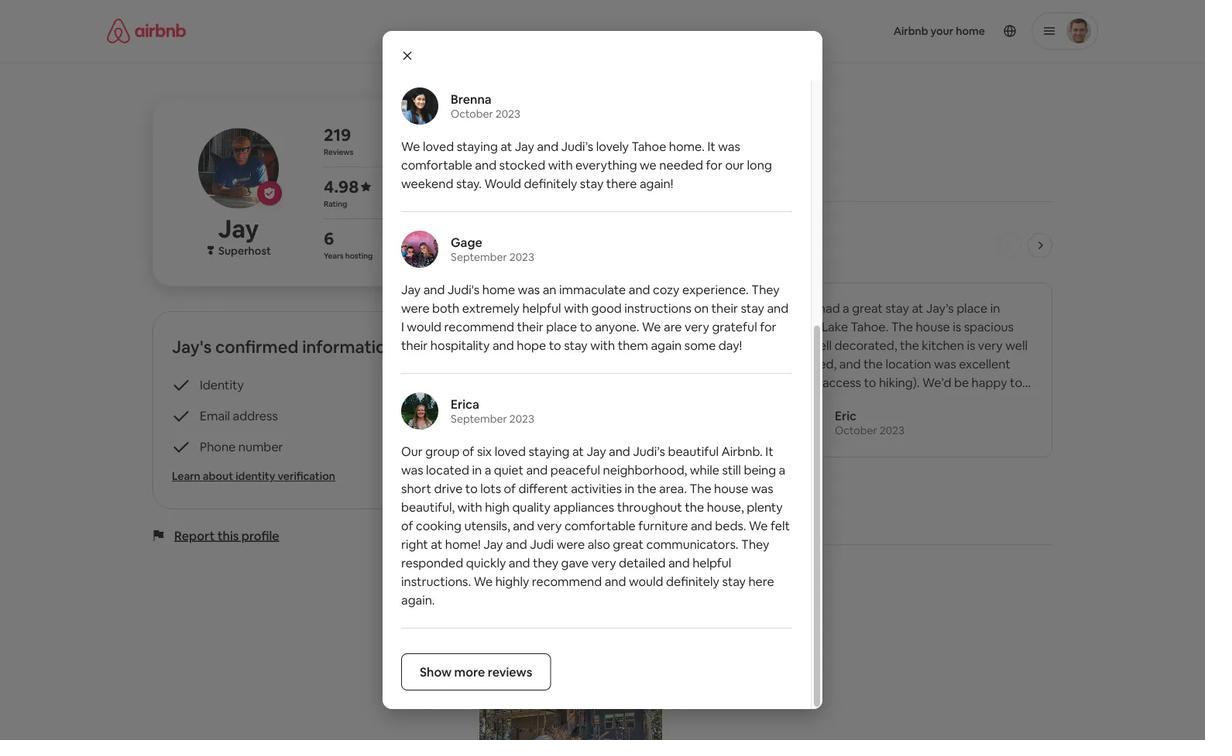 Task type: describe. For each thing, give the bounding box(es) containing it.
listings
[[523, 575, 579, 598]]

phone
[[200, 439, 236, 455]]

"…beautiful place and everything we needed was available. experienced host.…
[[496, 300, 734, 335]]

hosting
[[345, 251, 373, 261]]

being
[[744, 462, 777, 478]]

some
[[685, 338, 716, 353]]

phone number
[[200, 439, 283, 455]]

activities
[[571, 481, 622, 497]]

email
[[200, 408, 230, 424]]

would inside jay and judi's home was an immaculate and cozy experience. they were both extremely helpful with good instructions on their stay and i would recommend their place to anyone. we are very grateful for their hospitality and hope to stay with them again some day!
[[407, 319, 442, 335]]

located
[[426, 462, 470, 478]]

stay.
[[456, 176, 482, 191]]

and up neighborhood,
[[609, 444, 631, 460]]

supplied,
[[786, 356, 837, 372]]

needed inside we loved staying at jay and judi's lovely tahoe home. it was comfortable and stocked with everything  we needed for our long weekend stay. would definitely stay there again!
[[660, 157, 704, 173]]

about
[[480, 91, 555, 123]]

beautiful
[[668, 444, 719, 460]]

1 horizontal spatial of
[[463, 444, 475, 460]]

for inside jay and judi's home was an immaculate and cozy experience. they were both extremely helpful with good instructions on their stay and i would recommend their place to anyone. we are very grateful for their hospitality and hope to stay with them again some day!
[[760, 319, 777, 335]]

house,
[[707, 499, 745, 515]]

quickly
[[466, 555, 506, 571]]

again.
[[401, 592, 435, 608]]

and down detailed
[[605, 574, 627, 590]]

"…we had a great stay at jay's place in south lake tahoe. the house is spacious and well decorated, the kitchen is very well supplied, and the location was excellent (great access to hiking). we'd be happy to stay here again.…
[[786, 300, 1028, 409]]

with down available.
[[591, 338, 615, 353]]

location
[[886, 356, 932, 372]]

1 horizontal spatial a
[[779, 462, 786, 478]]

reviews for show more reviews button within the tab panel
[[488, 665, 533, 680]]

1 well from the left
[[810, 338, 832, 353]]

judi
[[530, 537, 554, 553]]

stay inside our group of six loved staying at jay and judi's beautiful airbnb. it was located in a quiet and peaceful neighborhood, while still being a short drive to lots of different activities in the area. the house was beautiful, with high quality appliances throughout the house, plenty of cooking utensils, and very comfortable furniture and beds. we felt right at home! jay and judi were also great communicators. they responded quickly and they gave very detailed and helpful instructions. we highly recommend and would definitely stay here again.
[[723, 574, 746, 590]]

stay down (great
[[786, 393, 810, 409]]

both
[[433, 300, 460, 316]]

to down good
[[580, 319, 593, 335]]

here inside the "…we had a great stay at jay's place in south lake tahoe. the house is spacious and well decorated, the kitchen is very well supplied, and the location was excellent (great access to hiking). we'd be happy to stay here again.…
[[812, 393, 838, 409]]

the inside our group of six loved staying at jay and judi's beautiful airbnb. it was located in a quiet and peaceful neighborhood, while still being a short drive to lots of different activities in the area. the house was beautiful, with high quality appliances throughout the house, plenty of cooking utensils, and very comfortable furniture and beds. we felt right at home! jay and judi were also great communicators. they responded quickly and they gave very detailed and helpful instructions. we highly recommend and would definitely stay here again.
[[690, 481, 712, 497]]

hope
[[517, 338, 547, 353]]

report this profile
[[174, 528, 279, 544]]

jay inside jay and judi's home was an immaculate and cozy experience. they were both extremely helpful with good instructions on their stay and i would recommend their place to anyone. we are very grateful for their hospitality and hope to stay with them again some day!
[[401, 282, 421, 298]]

gage user profile image
[[401, 231, 439, 268]]

there
[[607, 176, 637, 191]]

verification
[[278, 470, 336, 484]]

the inside the "…we had a great stay at jay's place in south lake tahoe. the house is spacious and well decorated, the kitchen is very well supplied, and the location was excellent (great access to hiking). we'd be happy to stay here again.…
[[892, 319, 914, 335]]

stay down available.
[[564, 338, 588, 353]]

0 horizontal spatial of
[[401, 518, 413, 534]]

plenty
[[747, 499, 783, 515]]

the down decorated,
[[864, 356, 883, 372]]

experience.
[[683, 282, 749, 298]]

access
[[823, 375, 862, 391]]

furniture
[[639, 518, 689, 534]]

quality
[[513, 499, 551, 515]]

4.98
[[324, 176, 359, 198]]

jay's reviews
[[480, 234, 584, 257]]

0 horizontal spatial a
[[485, 462, 492, 478]]

cozy
[[653, 282, 680, 298]]

helpful inside our group of six loved staying at jay and judi's beautiful airbnb. it was located in a quiet and peaceful neighborhood, while still being a short drive to lots of different activities in the area. the house was beautiful, with high quality appliances throughout the house, plenty of cooking utensils, and very comfortable furniture and beds. we felt right at home! jay and judi were also great communicators. they responded quickly and they gave very detailed and helpful instructions. we highly recommend and would definitely stay here again.
[[693, 555, 732, 571]]

and left hope
[[493, 338, 514, 353]]

on
[[695, 300, 709, 316]]

show more reviews for show more reviews button to the top
[[498, 487, 611, 503]]

we'd
[[923, 375, 952, 391]]

identity
[[200, 377, 244, 393]]

with inside our group of six loved staying at jay and judi's beautiful airbnb. it was located in a quiet and peaceful neighborhood, while still being a short drive to lots of different activities in the area. the house was beautiful, with high quality appliances throughout the house, plenty of cooking utensils, and very comfortable furniture and beds. we felt right at home! jay and judi were also great communicators. they responded quickly and they gave very detailed and helpful instructions. we highly recommend and would definitely stay here again.
[[458, 499, 483, 515]]

were inside our group of six loved staying at jay and judi's beautiful airbnb. it was located in a quiet and peaceful neighborhood, while still being a short drive to lots of different activities in the area. the house was beautiful, with high quality appliances throughout the house, plenty of cooking utensils, and very comfortable furniture and beds. we felt right at home! jay and judi were also great communicators. they responded quickly and they gave very detailed and helpful instructions. we highly recommend and would definitely stay here again.
[[557, 537, 585, 553]]

still
[[723, 462, 742, 478]]

needed inside "…beautiful place and everything we needed was available. experienced host.…
[[496, 319, 540, 335]]

they inside our group of six loved staying at jay and judi's beautiful airbnb. it was located in a quiet and peaceful neighborhood, while still being a short drive to lots of different activities in the area. the house was beautiful, with high quality appliances throughout the house, plenty of cooking utensils, and very comfortable furniture and beds. we felt right at home! jay and judi were also great communicators. they responded quickly and they gave very detailed and helpful instructions. we highly recommend and would definitely stay here again.
[[742, 537, 770, 553]]

0 horizontal spatial is
[[953, 319, 962, 335]]

gage
[[451, 234, 483, 250]]

information
[[302, 336, 396, 358]]

address
[[233, 408, 278, 424]]

they inside jay and judi's home was an immaculate and cozy experience. they were both extremely helpful with good instructions on their stay and i would recommend their place to anyone. we are very grateful for their hospitality and hope to stay with them again some day!
[[752, 282, 780, 298]]

in down neighborhood,
[[625, 481, 635, 497]]

the down "area."
[[685, 499, 705, 515]]

it inside our group of six loved staying at jay and judi's beautiful airbnb. it was located in a quiet and peaceful neighborhood, while still being a short drive to lots of different activities in the area. the house was beautiful, with high quality appliances throughout the house, plenty of cooking utensils, and very comfortable furniture and beds. we felt right at home! jay and judi were also great communicators. they responded quickly and they gave very detailed and helpful instructions. we highly recommend and would definitely stay here again.
[[766, 444, 774, 460]]

our
[[726, 157, 745, 173]]

lake
[[822, 319, 849, 335]]

very down also
[[592, 555, 617, 571]]

definitely inside our group of six loved staying at jay and judi's beautiful airbnb. it was located in a quiet and peaceful neighborhood, while still being a short drive to lots of different activities in the area. the house was beautiful, with high quality appliances throughout the house, plenty of cooking utensils, and very comfortable furniture and beds. we felt right at home! jay and judi were also great communicators. they responded quickly and they gave very detailed and helpful instructions. we highly recommend and would definitely stay here again.
[[667, 574, 720, 590]]

our
[[401, 444, 423, 460]]

weekend
[[401, 176, 454, 191]]

jay's inside the "…we had a great stay at jay's place in south lake tahoe. the house is spacious and well decorated, the kitchen is very well supplied, and the location was excellent (great access to hiking). we'd be happy to stay here again.…
[[927, 300, 955, 316]]

immaculate
[[560, 282, 626, 298]]

instructions.
[[401, 574, 471, 590]]

everything inside we loved staying at jay and judi's lovely tahoe home. it was comfortable and stocked with everything  we needed for our long weekend stay. would definitely stay there again!
[[576, 157, 637, 173]]

1 horizontal spatial is
[[968, 338, 976, 353]]

with inside we loved staying at jay and judi's lovely tahoe home. it was comfortable and stocked with everything  we needed for our long weekend stay. would definitely stay there again!
[[548, 157, 573, 173]]

more for show more reviews button within the tab panel
[[455, 665, 485, 680]]

1 vertical spatial of
[[504, 481, 516, 497]]

spacious
[[965, 319, 1014, 335]]

an
[[543, 282, 557, 298]]

more for show more reviews button to the top
[[533, 487, 564, 503]]

judi's inside we loved staying at jay and judi's lovely tahoe home. it was comfortable and stocked with everything  we needed for our long weekend stay. would definitely stay there again!
[[562, 138, 594, 154]]

loved inside we loved staying at jay and judi's lovely tahoe home. it was comfortable and stocked with everything  we needed for our long weekend stay. would definitely stay there again!
[[423, 138, 454, 154]]

was down 'our'
[[401, 462, 424, 478]]

lovely
[[597, 138, 629, 154]]

report this profile button
[[174, 528, 279, 544]]

show more reviews for show more reviews button within the tab panel
[[420, 665, 533, 680]]

brenna
[[451, 91, 492, 107]]

for inside we loved staying at jay and judi's lovely tahoe home. it was comfortable and stocked with everything  we needed for our long weekend stay. would definitely stay there again!
[[706, 157, 723, 173]]

and up different
[[527, 462, 548, 478]]

throughout
[[617, 499, 683, 515]]

tab panel inside 227 reviews dialog
[[401, 0, 793, 691]]

227 reviews dialog
[[383, 0, 823, 710]]

staying inside our group of six loved staying at jay and judi's beautiful airbnb. it was located in a quiet and peaceful neighborhood, while still being a short drive to lots of different activities in the area. the house was beautiful, with high quality appliances throughout the house, plenty of cooking utensils, and very comfortable furniture and beds. we felt right at home! jay and judi were also great communicators. they responded quickly and they gave very detailed and helpful instructions. we highly recommend and would definitely stay here again.
[[529, 444, 570, 460]]

house inside the "…we had a great stay at jay's place in south lake tahoe. the house is spacious and well decorated, the kitchen is very well supplied, and the location was excellent (great access to hiking). we'd be happy to stay here again.…
[[916, 319, 951, 335]]

area.
[[660, 481, 687, 497]]

and down south
[[786, 338, 807, 353]]

appliances
[[554, 499, 615, 515]]

in down six
[[472, 462, 482, 478]]

confirmed
[[215, 336, 299, 358]]

in inside the "…we had a great stay at jay's place in south lake tahoe. the house is spacious and well decorated, the kitchen is very well supplied, and the location was excellent (great access to hiking). we'd be happy to stay here again.…
[[991, 300, 1001, 316]]

was inside the "…we had a great stay at jay's place in south lake tahoe. the house is spacious and well decorated, the kitchen is very well supplied, and the location was excellent (great access to hiking). we'd be happy to stay here again.…
[[935, 356, 957, 372]]

again.…
[[841, 393, 883, 409]]

good
[[592, 300, 622, 316]]

comfortable inside we loved staying at jay and judi's lovely tahoe home. it was comfortable and stocked with everything  we needed for our long weekend stay. would definitely stay there again!
[[401, 157, 473, 173]]

six
[[477, 444, 492, 460]]

the up location
[[901, 338, 920, 353]]

eric user profile image
[[786, 405, 823, 442]]

tahoe
[[632, 138, 667, 154]]

was inside "…beautiful place and everything we needed was available. experienced host.…
[[543, 319, 565, 335]]

stay up tahoe.
[[886, 300, 910, 316]]

highly
[[496, 574, 530, 590]]

right
[[401, 537, 428, 553]]

eric october 2023
[[835, 408, 905, 438]]

anyone.
[[595, 319, 640, 335]]

at up peaceful
[[573, 444, 584, 460]]

jay's listings
[[480, 575, 579, 598]]

erica user profile image
[[401, 393, 439, 430]]

with down immaculate
[[564, 300, 589, 316]]

about
[[203, 470, 233, 484]]

house inside our group of six loved staying at jay and judi's beautiful airbnb. it was located in a quiet and peaceful neighborhood, while still being a short drive to lots of different activities in the area. the house was beautiful, with high quality appliances throughout the house, plenty of cooking utensils, and very comfortable furniture and beds. we felt right at home! jay and judi were also great communicators. they responded quickly and they gave very detailed and helpful instructions. we highly recommend and would definitely stay here again.
[[715, 481, 749, 497]]

and right the lives
[[537, 138, 559, 154]]

and up communicators.
[[691, 518, 713, 534]]

2023 inside eric october 2023
[[880, 424, 905, 438]]

learn about identity verification
[[172, 470, 336, 484]]

long
[[748, 157, 772, 173]]

they
[[533, 555, 559, 571]]

home.
[[669, 138, 705, 154]]

and down quality
[[513, 518, 535, 534]]

lots
[[481, 481, 502, 497]]

superhost
[[219, 244, 271, 258]]

october for brenna
[[451, 107, 494, 121]]

reviews
[[324, 147, 354, 157]]

encinitas, ca
[[551, 153, 625, 169]]

to right hope
[[549, 338, 562, 353]]

everything inside "…beautiful place and everything we needed was available. experienced host.…
[[620, 300, 681, 316]]

helpful inside jay and judi's home was an immaculate and cozy experience. they were both extremely helpful with good instructions on their stay and i would recommend their place to anyone. we are very grateful for their hospitality and hope to stay with them again some day!
[[523, 300, 562, 316]]

the down neighborhood,
[[638, 481, 657, 497]]

recommend inside jay and judi's home was an immaculate and cozy experience. they were both extremely helpful with good instructions on their stay and i would recommend their place to anyone. we are very grateful for their hospitality and hope to stay with them again some day!
[[444, 319, 515, 335]]

our group of six loved staying at jay and judi's beautiful airbnb. it was located in a quiet and peaceful neighborhood, while still being a short drive to lots of different activities in the area. the house was beautiful, with high quality appliances throughout the house, plenty of cooking utensils, and very comfortable furniture and beds. we felt right at home! jay and judi were also great communicators. they responded quickly and they gave very detailed and helpful instructions. we highly recommend and would definitely stay here again.
[[401, 444, 790, 608]]

home!
[[445, 537, 481, 553]]

place inside "…beautiful place and everything we needed was available. experienced host.…
[[562, 300, 593, 316]]

short
[[401, 481, 432, 497]]

detailed
[[619, 555, 666, 571]]

this
[[218, 528, 239, 544]]



Task type: locate. For each thing, give the bounding box(es) containing it.
1 horizontal spatial comfortable
[[565, 518, 636, 534]]

1 vertical spatial they
[[742, 537, 770, 553]]

0 vertical spatial of
[[463, 444, 475, 460]]

very inside the "…we had a great stay at jay's place in south lake tahoe. the house is spacious and well decorated, the kitchen is very well supplied, and the location was excellent (great access to hiking). we'd be happy to stay here again.…
[[979, 338, 1003, 353]]

2023 inside erica september 2023
[[510, 412, 535, 426]]

loved inside our group of six loved staying at jay and judi's beautiful airbnb. it was located in a quiet and peaceful neighborhood, while still being a short drive to lots of different activities in the area. the house was beautiful, with high quality appliances throughout the house, plenty of cooking utensils, and very comfortable furniture and beds. we felt right at home! jay and judi were also great communicators. they responded quickly and they gave very detailed and helpful instructions. we highly recommend and would definitely stay here again.
[[495, 444, 526, 460]]

reviews inside tab panel
[[488, 665, 533, 680]]

show more reviews inside tab panel
[[420, 665, 533, 680]]

communicators.
[[647, 537, 739, 553]]

very up judi
[[537, 518, 562, 534]]

recommend inside our group of six loved staying at jay and judi's beautiful airbnb. it was located in a quiet and peaceful neighborhood, while still being a short drive to lots of different activities in the area. the house was beautiful, with high quality appliances throughout the house, plenty of cooking utensils, and very comfortable furniture and beds. we felt right at home! jay and judi were also great communicators. they responded quickly and they gave very detailed and helpful instructions. we highly recommend and would definitely stay here again.
[[532, 574, 602, 590]]

0 vertical spatial were
[[401, 300, 430, 316]]

verified host image
[[264, 187, 276, 200]]

0 horizontal spatial it
[[708, 138, 716, 154]]

at down the cooking on the bottom left of page
[[431, 537, 443, 553]]

october right brenna user profile image
[[451, 107, 494, 121]]

to right "happy"
[[1011, 375, 1023, 391]]

tahoe.
[[851, 319, 889, 335]]

they down beds.
[[742, 537, 770, 553]]

rating
[[324, 199, 347, 209]]

stocked
[[500, 157, 546, 173]]

september for gage
[[451, 250, 507, 264]]

cooking
[[416, 518, 462, 534]]

definitely inside we loved staying at jay and judi's lovely tahoe home. it was comfortable and stocked with everything  we needed for our long weekend stay. would definitely stay there again!
[[524, 176, 578, 191]]

was inside we loved staying at jay and judi's lovely tahoe home. it was comfortable and stocked with everything  we needed for our long weekend stay. would definitely stay there again!
[[719, 138, 741, 154]]

would inside our group of six loved staying at jay and judi's beautiful airbnb. it was located in a quiet and peaceful neighborhood, while still being a short drive to lots of different activities in the area. the house was beautiful, with high quality appliances throughout the house, plenty of cooking utensils, and very comfortable furniture and beds. we felt right at home! jay and judi were also great communicators. they responded quickly and they gave very detailed and helpful instructions. we highly recommend and would definitely stay here again.
[[629, 574, 664, 590]]

2 vertical spatial their
[[401, 338, 428, 353]]

comfortable up also
[[565, 518, 636, 534]]

1 horizontal spatial were
[[557, 537, 585, 553]]

219
[[324, 124, 351, 146]]

1 horizontal spatial show
[[498, 487, 530, 503]]

drive
[[434, 481, 463, 497]]

were inside jay and judi's home was an immaculate and cozy experience. they were both extremely helpful with good instructions on their stay and i would recommend their place to anyone. we are very grateful for their hospitality and hope to stay with them again some day!
[[401, 300, 430, 316]]

brenna october 2023
[[451, 91, 521, 121]]

to
[[580, 319, 593, 335], [549, 338, 562, 353], [865, 375, 877, 391], [1011, 375, 1023, 391], [466, 481, 478, 497]]

the
[[892, 319, 914, 335], [690, 481, 712, 497]]

september inside erica september 2023
[[451, 412, 507, 426]]

1 vertical spatial comfortable
[[565, 518, 636, 534]]

south
[[786, 319, 819, 335]]

about jay
[[480, 91, 602, 123]]

1 september from the top
[[451, 250, 507, 264]]

0 vertical spatial reviews
[[523, 234, 584, 257]]

1 vertical spatial their
[[517, 319, 544, 335]]

years
[[324, 251, 344, 261]]

home
[[483, 282, 515, 298]]

1 horizontal spatial well
[[1006, 338, 1028, 353]]

great up detailed
[[613, 537, 644, 553]]

jay
[[561, 91, 602, 123], [515, 138, 535, 154], [218, 213, 259, 245], [401, 282, 421, 298], [587, 444, 606, 460], [484, 537, 503, 553]]

1 vertical spatial judi's
[[633, 444, 666, 460]]

0 vertical spatial needed
[[660, 157, 704, 173]]

for
[[706, 157, 723, 173], [760, 319, 777, 335]]

and up 'both'
[[424, 282, 445, 298]]

0 vertical spatial the
[[892, 319, 914, 335]]

a up the lots
[[485, 462, 492, 478]]

and inside "…beautiful place and everything we needed was available. experienced host.…
[[595, 300, 617, 316]]

was up the "…beautiful
[[518, 282, 540, 298]]

were up i
[[401, 300, 430, 316]]

1 vertical spatial would
[[629, 574, 664, 590]]

jay's for jay's listings
[[480, 575, 519, 598]]

and up south
[[768, 300, 789, 316]]

1 horizontal spatial their
[[517, 319, 544, 335]]

in right the lives
[[539, 153, 549, 169]]

staying up stay.
[[457, 138, 498, 154]]

very
[[685, 319, 710, 335], [979, 338, 1003, 353], [537, 518, 562, 534], [592, 555, 617, 571]]

everything up experienced
[[620, 300, 681, 316]]

0 horizontal spatial comfortable
[[401, 157, 473, 173]]

0 horizontal spatial their
[[401, 338, 428, 353]]

brenna user profile image
[[401, 88, 439, 125]]

decorated,
[[835, 338, 898, 353]]

0 horizontal spatial definitely
[[524, 176, 578, 191]]

we up host.…
[[684, 300, 701, 316]]

judi's inside our group of six loved staying at jay and judi's beautiful airbnb. it was located in a quiet and peaceful neighborhood, while still being a short drive to lots of different activities in the area. the house was beautiful, with high quality appliances throughout the house, plenty of cooking utensils, and very comfortable furniture and beds. we felt right at home! jay and judi were also great communicators. they responded quickly and they gave very detailed and helpful instructions. we highly recommend and would definitely stay here again.
[[633, 444, 666, 460]]

at inside the "…we had a great stay at jay's place in south lake tahoe. the house is spacious and well decorated, the kitchen is very well supplied, and the location was excellent (great access to hiking). we'd be happy to stay here again.…
[[912, 300, 924, 316]]

show inside tab panel
[[420, 665, 452, 680]]

0 vertical spatial show
[[498, 487, 530, 503]]

great inside our group of six loved staying at jay and judi's beautiful airbnb. it was located in a quiet and peaceful neighborhood, while still being a short drive to lots of different activities in the area. the house was beautiful, with high quality appliances throughout the house, plenty of cooking utensils, and very comfortable furniture and beds. we felt right at home! jay and judi were also great communicators. they responded quickly and they gave very detailed and helpful instructions. we highly recommend and would definitely stay here again.
[[613, 537, 644, 553]]

1 vertical spatial everything
[[620, 300, 681, 316]]

1 vertical spatial show
[[420, 665, 452, 680]]

airbnb.
[[722, 444, 763, 460]]

1 vertical spatial house
[[715, 481, 749, 497]]

jay's down quickly
[[480, 575, 519, 598]]

with
[[548, 157, 573, 173], [564, 300, 589, 316], [591, 338, 615, 353], [458, 499, 483, 515]]

2023 right brenna
[[496, 107, 521, 121]]

6
[[324, 227, 334, 250]]

felt
[[771, 518, 790, 534]]

october
[[451, 107, 494, 121], [835, 424, 878, 438]]

excellent
[[960, 356, 1011, 372]]

it inside we loved staying at jay and judi's lovely tahoe home. it was comfortable and stocked with everything  we needed for our long weekend stay. would definitely stay there again!
[[708, 138, 716, 154]]

needed down home.
[[660, 157, 704, 173]]

to left the lots
[[466, 481, 478, 497]]

0 horizontal spatial here
[[749, 574, 775, 590]]

to up again.…
[[865, 375, 877, 391]]

the
[[901, 338, 920, 353], [864, 356, 883, 372], [638, 481, 657, 497], [685, 499, 705, 515]]

september up judi's
[[451, 250, 507, 264]]

at inside we loved staying at jay and judi's lovely tahoe home. it was comfortable and stocked with everything  we needed for our long weekend stay. would definitely stay there again!
[[501, 138, 512, 154]]

peaceful
[[551, 462, 601, 478]]

0 horizontal spatial house
[[715, 481, 749, 497]]

1 horizontal spatial loved
[[495, 444, 526, 460]]

with right stocked
[[548, 157, 573, 173]]

0 vertical spatial show more reviews button
[[480, 477, 630, 514]]

1 vertical spatial helpful
[[693, 555, 732, 571]]

1 horizontal spatial staying
[[529, 444, 570, 460]]

we
[[401, 138, 420, 154], [643, 319, 661, 335], [749, 518, 768, 534], [474, 574, 493, 590]]

was up our
[[719, 138, 741, 154]]

jay's
[[480, 234, 519, 257], [927, 300, 955, 316], [480, 575, 519, 598]]

we inside jay and judi's home was an immaculate and cozy experience. they were both extremely helpful with good instructions on their stay and i would recommend their place to anyone. we are very grateful for their hospitality and hope to stay with them again some day!
[[643, 319, 661, 335]]

jay user profile image
[[198, 128, 279, 209], [198, 128, 279, 209]]

lives
[[508, 153, 536, 169]]

was down kitchen
[[935, 356, 957, 372]]

1 horizontal spatial great
[[853, 300, 883, 316]]

and up stay.
[[475, 157, 497, 173]]

0 vertical spatial jay's
[[480, 234, 519, 257]]

would down detailed
[[629, 574, 664, 590]]

we inside we loved staying at jay and judi's lovely tahoe home. it was comfortable and stocked with everything  we needed for our long weekend stay. would definitely stay there again!
[[401, 138, 420, 154]]

place up spacious
[[957, 300, 988, 316]]

comfortable
[[401, 157, 473, 173], [565, 518, 636, 534]]

and left judi
[[506, 537, 528, 553]]

again
[[651, 338, 682, 353]]

we down quickly
[[474, 574, 493, 590]]

profile element
[[622, 0, 1099, 62]]

september for erica
[[451, 412, 507, 426]]

stay down communicators.
[[723, 574, 746, 590]]

a inside the "…we had a great stay at jay's place in south lake tahoe. the house is spacious and well decorated, the kitchen is very well supplied, and the location was excellent (great access to hiking). we'd be happy to stay here again.…
[[843, 300, 850, 316]]

eric
[[835, 408, 857, 424]]

we down instructions
[[643, 319, 661, 335]]

definitely down communicators.
[[667, 574, 720, 590]]

september inside gage september 2023
[[451, 250, 507, 264]]

was inside jay and judi's home was an immaculate and cozy experience. they were both extremely helpful with good instructions on their stay and i would recommend their place to anyone. we are very grateful for their hospitality and hope to stay with them again some day!
[[518, 282, 540, 298]]

1 horizontal spatial for
[[760, 319, 777, 335]]

at
[[501, 138, 512, 154], [912, 300, 924, 316], [573, 444, 584, 460], [431, 537, 443, 553]]

(great
[[786, 375, 820, 391]]

in up spacious
[[991, 300, 1001, 316]]

here inside our group of six loved staying at jay and judi's beautiful airbnb. it was located in a quiet and peaceful neighborhood, while still being a short drive to lots of different activities in the area. the house was beautiful, with high quality appliances throughout the house, plenty of cooking utensils, and very comfortable furniture and beds. we felt right at home! jay and judi were also great communicators. they responded quickly and they gave very detailed and helpful instructions. we highly recommend and would definitely stay here again.
[[749, 574, 775, 590]]

staying inside we loved staying at jay and judi's lovely tahoe home. it was comfortable and stocked with everything  we needed for our long weekend stay. would definitely stay there again!
[[457, 138, 498, 154]]

0 vertical spatial show more reviews
[[498, 487, 611, 503]]

email address
[[200, 408, 278, 424]]

october for eric
[[835, 424, 878, 438]]

1 vertical spatial for
[[760, 319, 777, 335]]

group
[[426, 444, 460, 460]]

would right i
[[407, 319, 442, 335]]

identity
[[236, 470, 275, 484]]

learn
[[172, 470, 201, 484]]

is up excellent
[[968, 338, 976, 353]]

at up stocked
[[501, 138, 512, 154]]

0 vertical spatial comfortable
[[401, 157, 473, 173]]

1 vertical spatial recommend
[[532, 574, 602, 590]]

0 vertical spatial here
[[812, 393, 838, 409]]

0 horizontal spatial staying
[[457, 138, 498, 154]]

1 vertical spatial here
[[749, 574, 775, 590]]

we inside "…beautiful place and everything we needed was available. experienced host.…
[[684, 300, 701, 316]]

1 horizontal spatial house
[[916, 319, 951, 335]]

0 horizontal spatial more
[[455, 665, 485, 680]]

0 vertical spatial their
[[712, 300, 739, 316]]

1 vertical spatial reviews
[[566, 487, 611, 503]]

high
[[485, 499, 510, 515]]

judi's
[[448, 282, 480, 298]]

2023 for was
[[510, 250, 535, 264]]

1 vertical spatial show more reviews button
[[401, 654, 551, 691]]

well up "supplied,"
[[810, 338, 832, 353]]

reviews for show more reviews button to the top
[[566, 487, 611, 503]]

they
[[752, 282, 780, 298], [742, 537, 770, 553]]

0 vertical spatial definitely
[[524, 176, 578, 191]]

0 horizontal spatial needed
[[496, 319, 540, 335]]

also
[[588, 537, 611, 553]]

1 horizontal spatial we
[[684, 300, 701, 316]]

extremely
[[462, 300, 520, 316]]

gage september 2023
[[451, 234, 535, 264]]

the down while
[[690, 481, 712, 497]]

they up grateful
[[752, 282, 780, 298]]

instructions
[[625, 300, 692, 316]]

needed
[[660, 157, 704, 173], [496, 319, 540, 335]]

staying up peaceful
[[529, 444, 570, 460]]

0 vertical spatial everything
[[576, 157, 637, 173]]

we down plenty
[[749, 518, 768, 534]]

great up tahoe.
[[853, 300, 883, 316]]

linda user profile image
[[496, 405, 533, 442], [496, 405, 533, 442]]

1 horizontal spatial october
[[835, 424, 878, 438]]

stay up grateful
[[741, 300, 765, 316]]

stay
[[580, 176, 604, 191], [741, 300, 765, 316], [886, 300, 910, 316], [564, 338, 588, 353], [786, 393, 810, 409], [723, 574, 746, 590]]

jay's up home
[[480, 234, 519, 257]]

0 vertical spatial helpful
[[523, 300, 562, 316]]

their down i
[[401, 338, 428, 353]]

september
[[451, 250, 507, 264], [451, 412, 507, 426]]

were up gave
[[557, 537, 585, 553]]

0 vertical spatial more
[[533, 487, 564, 503]]

happy
[[972, 375, 1008, 391]]

1 horizontal spatial recommend
[[532, 574, 602, 590]]

2023 inside brenna october 2023
[[496, 107, 521, 121]]

was down being
[[752, 481, 774, 497]]

comfortable inside our group of six loved staying at jay and judi's beautiful airbnb. it was located in a quiet and peaceful neighborhood, while still being a short drive to lots of different activities in the area. the house was beautiful, with high quality appliances throughout the house, plenty of cooking utensils, and very comfortable furniture and beds. we felt right at home! jay and judi were also great communicators. they responded quickly and they gave very detailed and helpful instructions. we highly recommend and would definitely stay here again.
[[565, 518, 636, 534]]

1 vertical spatial great
[[613, 537, 644, 553]]

0 vertical spatial we
[[640, 157, 657, 173]]

stay inside we loved staying at jay and judi's lovely tahoe home. it was comfortable and stocked with everything  we needed for our long weekend stay. would definitely stay there again!
[[580, 176, 604, 191]]

recommend down gave
[[532, 574, 602, 590]]

october inside brenna october 2023
[[451, 107, 494, 121]]

helpful down an
[[523, 300, 562, 316]]

1 horizontal spatial helpful
[[693, 555, 732, 571]]

gage user profile image
[[401, 231, 439, 268]]

jay's confirmed information
[[172, 336, 396, 358]]

needed down the "…beautiful
[[496, 319, 540, 335]]

their
[[712, 300, 739, 316], [517, 319, 544, 335], [401, 338, 428, 353]]

and up access
[[840, 356, 861, 372]]

0 vertical spatial they
[[752, 282, 780, 298]]

0 vertical spatial for
[[706, 157, 723, 173]]

different
[[519, 481, 569, 497]]

definitely down lives in encinitas, ca at the top of the page
[[524, 176, 578, 191]]

jay's
[[172, 336, 212, 358]]

of up right
[[401, 518, 413, 534]]

staying
[[457, 138, 498, 154], [529, 444, 570, 460]]

1 vertical spatial show more reviews
[[420, 665, 533, 680]]

everything down lovely
[[576, 157, 637, 173]]

2023 up home
[[510, 250, 535, 264]]

and
[[537, 138, 559, 154], [475, 157, 497, 173], [424, 282, 445, 298], [629, 282, 651, 298], [595, 300, 617, 316], [768, 300, 789, 316], [493, 338, 514, 353], [786, 338, 807, 353], [840, 356, 861, 372], [609, 444, 631, 460], [527, 462, 548, 478], [513, 518, 535, 534], [691, 518, 713, 534], [506, 537, 528, 553], [509, 555, 531, 571], [669, 555, 690, 571], [605, 574, 627, 590]]

1 vertical spatial more
[[455, 665, 485, 680]]

jay inside we loved staying at jay and judi's lovely tahoe home. it was comfortable and stocked with everything  we needed for our long weekend stay. would definitely stay there again!
[[515, 138, 535, 154]]

0 horizontal spatial were
[[401, 300, 430, 316]]

2 vertical spatial reviews
[[488, 665, 533, 680]]

house
[[916, 319, 951, 335], [715, 481, 749, 497]]

october inside eric october 2023
[[835, 424, 878, 438]]

had
[[819, 300, 841, 316]]

house up kitchen
[[916, 319, 951, 335]]

the right tahoe.
[[892, 319, 914, 335]]

are
[[664, 319, 682, 335]]

for right grateful
[[760, 319, 777, 335]]

0 horizontal spatial show
[[420, 665, 452, 680]]

we inside we loved staying at jay and judi's lovely tahoe home. it was comfortable and stocked with everything  we needed for our long weekend stay. would definitely stay there again!
[[640, 157, 657, 173]]

1 vertical spatial needed
[[496, 319, 540, 335]]

responded
[[401, 555, 464, 571]]

0 vertical spatial is
[[953, 319, 962, 335]]

1 horizontal spatial definitely
[[667, 574, 720, 590]]

0 horizontal spatial loved
[[423, 138, 454, 154]]

1 horizontal spatial more
[[533, 487, 564, 503]]

show down quiet
[[498, 487, 530, 503]]

learn about identity verification button
[[172, 469, 398, 484]]

2023 for jay
[[496, 107, 521, 121]]

2 well from the left
[[1006, 338, 1028, 353]]

2 horizontal spatial of
[[504, 481, 516, 497]]

here down felt
[[749, 574, 775, 590]]

show down again.
[[420, 665, 452, 680]]

1 vertical spatial it
[[766, 444, 774, 460]]

jay's for jay's reviews
[[480, 234, 519, 257]]

1 vertical spatial is
[[968, 338, 976, 353]]

2 vertical spatial of
[[401, 518, 413, 534]]

more inside tab panel
[[455, 665, 485, 680]]

0 horizontal spatial would
[[407, 319, 442, 335]]

gave
[[562, 555, 589, 571]]

show more reviews button inside tab panel
[[401, 654, 551, 691]]

and up instructions
[[629, 282, 651, 298]]

1 horizontal spatial the
[[892, 319, 914, 335]]

and up anyone. at top
[[595, 300, 617, 316]]

september up six
[[451, 412, 507, 426]]

was up hope
[[543, 319, 565, 335]]

it
[[708, 138, 716, 154], [766, 444, 774, 460]]

comfortable up weekend
[[401, 157, 473, 173]]

and up "highly" at the bottom of the page
[[509, 555, 531, 571]]

2 september from the top
[[451, 412, 507, 426]]

number
[[238, 439, 283, 455]]

with up utensils,
[[458, 499, 483, 515]]

show more reviews button
[[480, 477, 630, 514], [401, 654, 551, 691]]

it right home.
[[708, 138, 716, 154]]

at up kitchen
[[912, 300, 924, 316]]

2023 inside gage september 2023
[[510, 250, 535, 264]]

0 vertical spatial staying
[[457, 138, 498, 154]]

1 vertical spatial the
[[690, 481, 712, 497]]

eric user profile image
[[786, 405, 823, 442]]

to inside our group of six loved staying at jay and judi's beautiful airbnb. it was located in a quiet and peaceful neighborhood, while still being a short drive to lots of different activities in the area. the house was beautiful, with high quality appliances throughout the house, plenty of cooking utensils, and very comfortable furniture and beds. we felt right at home! jay and judi were also great communicators. they responded quickly and they gave very detailed and helpful instructions. we highly recommend and would definitely stay here again.
[[466, 481, 478, 497]]

1 vertical spatial october
[[835, 424, 878, 438]]

and down communicators.
[[669, 555, 690, 571]]

0 horizontal spatial the
[[690, 481, 712, 497]]

brenna user profile image
[[401, 88, 439, 125]]

place
[[562, 300, 593, 316], [957, 300, 988, 316], [547, 319, 578, 335]]

great inside the "…we had a great stay at jay's place in south lake tahoe. the house is spacious and well decorated, the kitchen is very well supplied, and the location was excellent (great access to hiking). we'd be happy to stay here again.…
[[853, 300, 883, 316]]

2 horizontal spatial their
[[712, 300, 739, 316]]

0 vertical spatial loved
[[423, 138, 454, 154]]

erica september 2023
[[451, 396, 535, 426]]

loved up quiet
[[495, 444, 526, 460]]

219 reviews
[[324, 124, 354, 157]]

0 horizontal spatial october
[[451, 107, 494, 121]]

grateful
[[713, 319, 758, 335]]

of down quiet
[[504, 481, 516, 497]]

1 horizontal spatial needed
[[660, 157, 704, 173]]

place inside the "…we had a great stay at jay's place in south lake tahoe. the house is spacious and well decorated, the kitchen is very well supplied, and the location was excellent (great access to hiking). we'd be happy to stay here again.…
[[957, 300, 988, 316]]

a right being
[[779, 462, 786, 478]]

tab panel containing brenna
[[401, 0, 793, 691]]

place inside jay and judi's home was an immaculate and cozy experience. they were both extremely helpful with good instructions on their stay and i would recommend their place to anyone. we are very grateful for their hospitality and hope to stay with them again some day!
[[547, 319, 578, 335]]

available.
[[568, 319, 620, 335]]

place down immaculate
[[562, 300, 593, 316]]

1 vertical spatial jay's
[[927, 300, 955, 316]]

1 horizontal spatial judi's
[[633, 444, 666, 460]]

1 horizontal spatial would
[[629, 574, 664, 590]]

tab panel
[[401, 0, 793, 691]]

0 vertical spatial house
[[916, 319, 951, 335]]

2023 for loved
[[510, 412, 535, 426]]

1 vertical spatial were
[[557, 537, 585, 553]]

october down again.…
[[835, 424, 878, 438]]

very inside jay and judi's home was an immaculate and cozy experience. they were both extremely helpful with good instructions on their stay and i would recommend their place to anyone. we are very grateful for their hospitality and hope to stay with them again some day!
[[685, 319, 710, 335]]

we up weekend
[[401, 138, 420, 154]]

0 vertical spatial judi's
[[562, 138, 594, 154]]

experienced
[[622, 319, 694, 335]]

2 horizontal spatial a
[[843, 300, 850, 316]]

very down spacious
[[979, 338, 1003, 353]]

erica user profile image
[[401, 393, 439, 430]]

their down experience.
[[712, 300, 739, 316]]

0 vertical spatial september
[[451, 250, 507, 264]]

2023 up quiet
[[510, 412, 535, 426]]

loved up weekend
[[423, 138, 454, 154]]

1 vertical spatial staying
[[529, 444, 570, 460]]

0 vertical spatial it
[[708, 138, 716, 154]]

a
[[843, 300, 850, 316], [485, 462, 492, 478], [779, 462, 786, 478]]

quiet
[[494, 462, 524, 478]]

judi's left lovely
[[562, 138, 594, 154]]

jay's up kitchen
[[927, 300, 955, 316]]

0 vertical spatial would
[[407, 319, 442, 335]]

host.…
[[697, 319, 734, 335]]



Task type: vqa. For each thing, say whether or not it's contained in the screenshot.
had
yes



